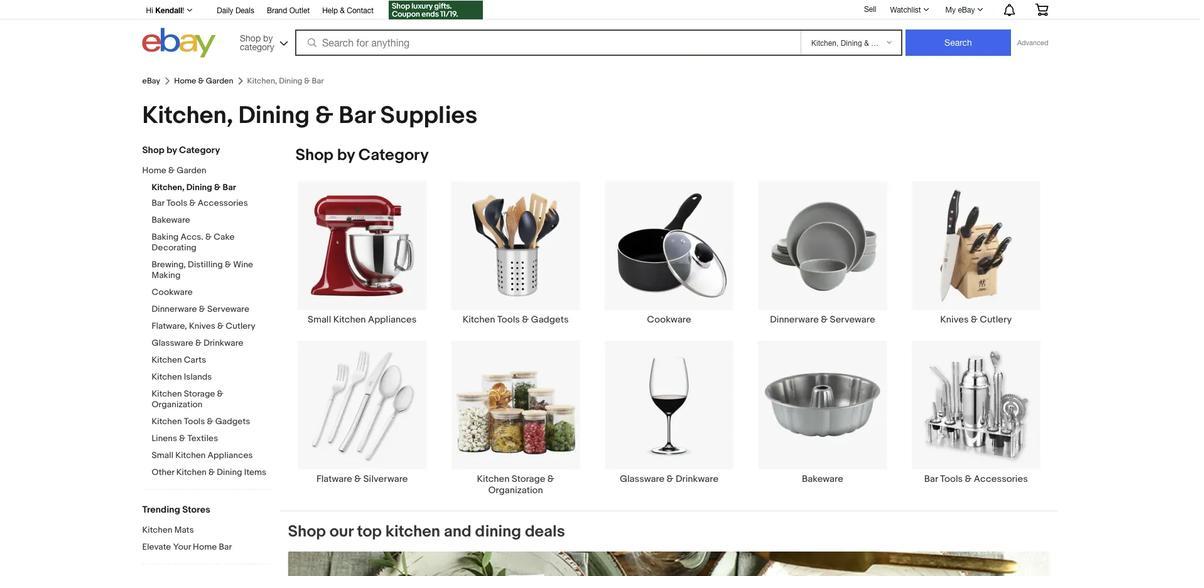 Task type: locate. For each thing, give the bounding box(es) containing it.
1 vertical spatial ebay
[[142, 76, 160, 86]]

storage inside the home & garden kitchen, dining & bar bar tools & accessories bakeware baking accs. & cake decorating brewing, distilling & wine making cookware dinnerware & serveware flatware, knives & cutlery glassware & drinkware kitchen carts kitchen islands kitchen storage & organization kitchen tools & gadgets linens & textiles small kitchen appliances other kitchen & dining items
[[184, 389, 215, 400]]

kitchen
[[385, 522, 440, 542]]

cutlery inside main content
[[980, 314, 1012, 325]]

bakeware inside main content
[[802, 474, 843, 485]]

0 horizontal spatial bar tools & accessories link
[[152, 198, 271, 210]]

organization down islands
[[152, 400, 203, 410]]

1 horizontal spatial small kitchen appliances link
[[285, 181, 439, 325]]

1 horizontal spatial knives
[[940, 314, 969, 325]]

watchlist
[[890, 5, 921, 14]]

shop our top kitchen and dining deals
[[288, 522, 565, 542]]

1 vertical spatial storage
[[512, 474, 545, 485]]

0 horizontal spatial bakeware
[[152, 215, 190, 226]]

0 horizontal spatial kitchen tools & gadgets link
[[152, 417, 271, 429]]

serveware
[[207, 304, 249, 315], [830, 314, 875, 325]]

1 horizontal spatial category
[[358, 146, 429, 165]]

bar tools & accessories link
[[152, 198, 271, 210], [899, 340, 1053, 496]]

home & garden link
[[174, 76, 233, 86], [142, 165, 262, 177]]

0 horizontal spatial appliances
[[208, 451, 253, 461]]

0 horizontal spatial small
[[152, 451, 173, 461]]

storage
[[184, 389, 215, 400], [512, 474, 545, 485]]

1 vertical spatial bar tools & accessories link
[[899, 340, 1053, 496]]

0 vertical spatial kitchen tools & gadgets link
[[439, 181, 592, 325]]

cookware link inside main content
[[592, 181, 746, 325]]

outlet
[[289, 6, 310, 14]]

making
[[152, 270, 181, 281]]

home
[[174, 76, 196, 86], [142, 165, 166, 176], [193, 542, 217, 553]]

small kitchen appliances
[[308, 314, 417, 325]]

1 horizontal spatial serveware
[[830, 314, 875, 325]]

gadgets
[[531, 314, 569, 325], [215, 417, 250, 427]]

1 vertical spatial bakeware link
[[746, 340, 899, 496]]

0 horizontal spatial dinnerware
[[152, 304, 197, 315]]

1 horizontal spatial bakeware
[[802, 474, 843, 485]]

0 vertical spatial home
[[174, 76, 196, 86]]

home for home & garden kitchen, dining & bar bar tools & accessories bakeware baking accs. & cake decorating brewing, distilling & wine making cookware dinnerware & serveware flatware, knives & cutlery glassware & drinkware kitchen carts kitchen islands kitchen storage & organization kitchen tools & gadgets linens & textiles small kitchen appliances other kitchen & dining items
[[142, 165, 166, 176]]

2 vertical spatial dining
[[217, 468, 242, 478]]

cookware
[[152, 287, 193, 298], [647, 314, 691, 325]]

supplies
[[380, 101, 478, 130]]

kitchen storage & organization link
[[439, 340, 592, 496], [152, 389, 271, 412]]

bar tools & accessories
[[924, 474, 1028, 485]]

garden for home & garden
[[206, 76, 233, 86]]

1 horizontal spatial by
[[263, 33, 273, 43]]

ebay link
[[142, 76, 160, 86]]

storage up deals
[[512, 474, 545, 485]]

0 horizontal spatial knives
[[189, 321, 215, 332]]

your shopping cart image
[[1035, 3, 1049, 16]]

0 vertical spatial small
[[308, 314, 331, 325]]

0 vertical spatial garden
[[206, 76, 233, 86]]

dinnerware
[[152, 304, 197, 315], [770, 314, 819, 325]]

2 horizontal spatial by
[[337, 146, 355, 165]]

1 horizontal spatial bar tools & accessories link
[[899, 340, 1053, 496]]

1 horizontal spatial kitchen storage & organization link
[[439, 340, 592, 496]]

bar inside main content
[[924, 474, 938, 485]]

accessories
[[198, 198, 248, 209], [974, 474, 1028, 485]]

0 horizontal spatial bakeware link
[[152, 215, 271, 227]]

0 horizontal spatial gadgets
[[215, 417, 250, 427]]

organization
[[152, 400, 203, 410], [488, 485, 543, 496]]

0 vertical spatial cookware
[[152, 287, 193, 298]]

kitchen, inside the home & garden kitchen, dining & bar bar tools & accessories bakeware baking accs. & cake decorating brewing, distilling & wine making cookware dinnerware & serveware flatware, knives & cutlery glassware & drinkware kitchen carts kitchen islands kitchen storage & organization kitchen tools & gadgets linens & textiles small kitchen appliances other kitchen & dining items
[[152, 182, 184, 193]]

0 vertical spatial accessories
[[198, 198, 248, 209]]

1 horizontal spatial drinkware
[[676, 474, 719, 485]]

1 vertical spatial appliances
[[208, 451, 253, 461]]

1 vertical spatial home
[[142, 165, 166, 176]]

0 vertical spatial gadgets
[[531, 314, 569, 325]]

home for home & garden
[[174, 76, 196, 86]]

kitchen
[[333, 314, 366, 325], [463, 314, 495, 325], [152, 355, 182, 366], [152, 372, 182, 383], [152, 389, 182, 400], [152, 417, 182, 427], [175, 451, 206, 461], [176, 468, 207, 478], [477, 474, 510, 485], [142, 525, 172, 536]]

!
[[182, 6, 184, 14]]

sell link
[[858, 4, 882, 13]]

shop by category
[[142, 145, 220, 156], [295, 146, 429, 165]]

tools
[[166, 198, 187, 209], [497, 314, 520, 325], [184, 417, 205, 427], [940, 474, 963, 485]]

&
[[340, 6, 345, 14], [198, 76, 204, 86], [315, 101, 333, 130], [168, 165, 175, 176], [214, 182, 221, 193], [189, 198, 196, 209], [205, 232, 212, 243], [225, 260, 231, 270], [199, 304, 205, 315], [522, 314, 529, 325], [821, 314, 828, 325], [971, 314, 978, 325], [217, 321, 224, 332], [195, 338, 202, 349], [217, 389, 223, 400], [207, 417, 213, 427], [179, 434, 185, 444], [209, 468, 215, 478], [354, 474, 361, 485], [547, 474, 554, 485], [667, 474, 674, 485], [965, 474, 972, 485]]

our
[[330, 522, 353, 542]]

appliances
[[368, 314, 417, 325], [208, 451, 253, 461]]

0 horizontal spatial organization
[[152, 400, 203, 410]]

garden inside the home & garden kitchen, dining & bar bar tools & accessories bakeware baking accs. & cake decorating brewing, distilling & wine making cookware dinnerware & serveware flatware, knives & cutlery glassware & drinkware kitchen carts kitchen islands kitchen storage & organization kitchen tools & gadgets linens & textiles small kitchen appliances other kitchen & dining items
[[177, 165, 206, 176]]

cutlery
[[980, 314, 1012, 325], [226, 321, 255, 332]]

kendall
[[155, 6, 182, 14]]

0 vertical spatial appliances
[[368, 314, 417, 325]]

home inside the home & garden kitchen, dining & bar bar tools & accessories bakeware baking accs. & cake decorating brewing, distilling & wine making cookware dinnerware & serveware flatware, knives & cutlery glassware & drinkware kitchen carts kitchen islands kitchen storage & organization kitchen tools & gadgets linens & textiles small kitchen appliances other kitchen & dining items
[[142, 165, 166, 176]]

knives inside the home & garden kitchen, dining & bar bar tools & accessories bakeware baking accs. & cake decorating brewing, distilling & wine making cookware dinnerware & serveware flatware, knives & cutlery glassware & drinkware kitchen carts kitchen islands kitchen storage & organization kitchen tools & gadgets linens & textiles small kitchen appliances other kitchen & dining items
[[189, 321, 215, 332]]

0 vertical spatial small kitchen appliances link
[[285, 181, 439, 325]]

kitchen, up the baking
[[152, 182, 184, 193]]

1 horizontal spatial glassware
[[620, 474, 665, 485]]

0 horizontal spatial small kitchen appliances link
[[152, 451, 271, 463]]

dinnerware & serveware link
[[746, 181, 899, 325], [152, 304, 271, 316]]

serveware inside the home & garden kitchen, dining & bar bar tools & accessories bakeware baking accs. & cake decorating brewing, distilling & wine making cookware dinnerware & serveware flatware, knives & cutlery glassware & drinkware kitchen carts kitchen islands kitchen storage & organization kitchen tools & gadgets linens & textiles small kitchen appliances other kitchen & dining items
[[207, 304, 249, 315]]

0 vertical spatial bakeware link
[[152, 215, 271, 227]]

dinnerware & serveware
[[770, 314, 875, 325]]

accs.
[[181, 232, 203, 243]]

1 vertical spatial cookware
[[647, 314, 691, 325]]

ebay inside my ebay link
[[958, 5, 975, 14]]

accessories inside main content
[[974, 474, 1028, 485]]

ebay
[[958, 5, 975, 14], [142, 76, 160, 86]]

2 vertical spatial home
[[193, 542, 217, 553]]

small kitchen appliances link
[[285, 181, 439, 325], [152, 451, 271, 463]]

1 horizontal spatial dinnerware & serveware link
[[746, 181, 899, 325]]

kitchen, dining & bar supplies
[[142, 101, 478, 130]]

1 vertical spatial glassware
[[620, 474, 665, 485]]

1 vertical spatial gadgets
[[215, 417, 250, 427]]

0 vertical spatial storage
[[184, 389, 215, 400]]

0 horizontal spatial ebay
[[142, 76, 160, 86]]

brand outlet link
[[267, 4, 310, 18]]

0 vertical spatial home & garden link
[[174, 76, 233, 86]]

knives & cutlery link
[[899, 181, 1053, 325]]

0 vertical spatial bakeware
[[152, 215, 190, 226]]

home inside kitchen mats elevate your home bar
[[193, 542, 217, 553]]

sell
[[864, 4, 876, 13]]

advanced link
[[1011, 30, 1055, 55]]

0 vertical spatial glassware
[[152, 338, 193, 349]]

1 horizontal spatial cutlery
[[980, 314, 1012, 325]]

shop inside shop by category
[[240, 33, 261, 43]]

by for trending stores
[[167, 145, 177, 156]]

category
[[179, 145, 220, 156], [358, 146, 429, 165]]

home & garden
[[174, 76, 233, 86]]

bakeware
[[152, 215, 190, 226], [802, 474, 843, 485]]

1 vertical spatial small kitchen appliances link
[[152, 451, 271, 463]]

stores
[[182, 505, 210, 516]]

drinkware
[[204, 338, 243, 349], [676, 474, 719, 485]]

brewing,
[[152, 260, 186, 270]]

0 horizontal spatial accessories
[[198, 198, 248, 209]]

daily deals
[[217, 6, 254, 14]]

& inside kitchen storage & organization
[[547, 474, 554, 485]]

hi kendall !
[[146, 6, 184, 14]]

1 horizontal spatial cookware
[[647, 314, 691, 325]]

& inside 'link'
[[965, 474, 972, 485]]

account navigation
[[139, 0, 1058, 21]]

1 horizontal spatial shop by category
[[295, 146, 429, 165]]

1 horizontal spatial cookware link
[[592, 181, 746, 325]]

1 vertical spatial organization
[[488, 485, 543, 496]]

1 vertical spatial dining
[[186, 182, 212, 193]]

0 vertical spatial drinkware
[[204, 338, 243, 349]]

elevate
[[142, 542, 171, 553]]

my ebay link
[[939, 2, 989, 17]]

1 horizontal spatial small
[[308, 314, 331, 325]]

flatware & silverware link
[[285, 340, 439, 496]]

0 horizontal spatial cookware
[[152, 287, 193, 298]]

by inside main content
[[337, 146, 355, 165]]

shop by category inside main content
[[295, 146, 429, 165]]

1 vertical spatial accessories
[[974, 474, 1028, 485]]

1 vertical spatial bakeware
[[802, 474, 843, 485]]

dining
[[238, 101, 310, 130], [186, 182, 212, 193], [217, 468, 242, 478]]

0 horizontal spatial by
[[167, 145, 177, 156]]

0 horizontal spatial shop by category
[[142, 145, 220, 156]]

ebay right my
[[958, 5, 975, 14]]

linens
[[152, 434, 177, 444]]

0 horizontal spatial cutlery
[[226, 321, 255, 332]]

shop
[[240, 33, 261, 43], [142, 145, 164, 156], [295, 146, 334, 165], [288, 522, 326, 542]]

textiles
[[187, 434, 218, 444]]

kitchen,
[[142, 101, 233, 130], [152, 182, 184, 193]]

advanced
[[1017, 39, 1048, 47]]

islands
[[184, 372, 212, 383]]

dinnerware & serveware link inside main content
[[746, 181, 899, 325]]

kitchen mats link
[[142, 525, 271, 537]]

storage down islands
[[184, 389, 215, 400]]

1 vertical spatial drinkware
[[676, 474, 719, 485]]

0 horizontal spatial storage
[[184, 389, 215, 400]]

organization up dining
[[488, 485, 543, 496]]

trending
[[142, 505, 180, 516]]

1 vertical spatial small
[[152, 451, 173, 461]]

0 horizontal spatial drinkware
[[204, 338, 243, 349]]

kitchen storage & organization
[[477, 474, 554, 496]]

watchlist link
[[883, 2, 935, 17]]

None text field
[[288, 552, 1050, 577]]

silverware
[[363, 474, 408, 485]]

flatware
[[316, 474, 352, 485]]

organization inside the home & garden kitchen, dining & bar bar tools & accessories bakeware baking accs. & cake decorating brewing, distilling & wine making cookware dinnerware & serveware flatware, knives & cutlery glassware & drinkware kitchen carts kitchen islands kitchen storage & organization kitchen tools & gadgets linens & textiles small kitchen appliances other kitchen & dining items
[[152, 400, 203, 410]]

category inside main content
[[358, 146, 429, 165]]

1 horizontal spatial kitchen tools & gadgets link
[[439, 181, 592, 325]]

help & contact link
[[322, 4, 374, 18]]

my
[[946, 5, 956, 14]]

1 horizontal spatial organization
[[488, 485, 543, 496]]

1 vertical spatial garden
[[177, 165, 206, 176]]

serveware inside main content
[[830, 314, 875, 325]]

None submit
[[906, 30, 1011, 56]]

0 horizontal spatial glassware
[[152, 338, 193, 349]]

ebay left home & garden
[[142, 76, 160, 86]]

glassware inside main content
[[620, 474, 665, 485]]

1 horizontal spatial accessories
[[974, 474, 1028, 485]]

1 horizontal spatial ebay
[[958, 5, 975, 14]]

kitchen tools & gadgets link
[[439, 181, 592, 325], [152, 417, 271, 429]]

glassware & drinkware link
[[152, 338, 271, 350], [592, 340, 746, 496]]

by
[[263, 33, 273, 43], [167, 145, 177, 156], [337, 146, 355, 165]]

0 vertical spatial organization
[[152, 400, 203, 410]]

get the coupon image
[[389, 1, 483, 19]]

1 horizontal spatial dinnerware
[[770, 314, 819, 325]]

1 vertical spatial kitchen,
[[152, 182, 184, 193]]

items
[[244, 468, 266, 478]]

accessories inside the home & garden kitchen, dining & bar bar tools & accessories bakeware baking accs. & cake decorating brewing, distilling & wine making cookware dinnerware & serveware flatware, knives & cutlery glassware & drinkware kitchen carts kitchen islands kitchen storage & organization kitchen tools & gadgets linens & textiles small kitchen appliances other kitchen & dining items
[[198, 198, 248, 209]]

help
[[322, 6, 338, 14]]

brewing, distilling & wine making link
[[152, 260, 271, 282]]

1 horizontal spatial gadgets
[[531, 314, 569, 325]]

0 horizontal spatial category
[[179, 145, 220, 156]]

main content
[[280, 145, 1058, 577]]

garden
[[206, 76, 233, 86], [177, 165, 206, 176]]

0 horizontal spatial serveware
[[207, 304, 249, 315]]

0 vertical spatial ebay
[[958, 5, 975, 14]]

1 horizontal spatial appliances
[[368, 314, 417, 325]]

1 horizontal spatial storage
[[512, 474, 545, 485]]

main content containing shop by category
[[280, 145, 1058, 577]]

kitchen, down home & garden
[[142, 101, 233, 130]]

small
[[308, 314, 331, 325], [152, 451, 173, 461]]

knives
[[940, 314, 969, 325], [189, 321, 215, 332]]



Task type: vqa. For each thing, say whether or not it's contained in the screenshot.
THAN corresponding to r***k
no



Task type: describe. For each thing, give the bounding box(es) containing it.
dinnerware inside the home & garden kitchen, dining & bar bar tools & accessories bakeware baking accs. & cake decorating brewing, distilling & wine making cookware dinnerware & serveware flatware, knives & cutlery glassware & drinkware kitchen carts kitchen islands kitchen storage & organization kitchen tools & gadgets linens & textiles small kitchen appliances other kitchen & dining items
[[152, 304, 197, 315]]

organization inside kitchen storage & organization
[[488, 485, 543, 496]]

0 horizontal spatial glassware & drinkware link
[[152, 338, 271, 350]]

kitchen inside kitchen storage & organization
[[477, 474, 510, 485]]

daily
[[217, 6, 233, 14]]

drinkware inside the home & garden kitchen, dining & bar bar tools & accessories bakeware baking accs. & cake decorating brewing, distilling & wine making cookware dinnerware & serveware flatware, knives & cutlery glassware & drinkware kitchen carts kitchen islands kitchen storage & organization kitchen tools & gadgets linens & textiles small kitchen appliances other kitchen & dining items
[[204, 338, 243, 349]]

1 horizontal spatial glassware & drinkware link
[[592, 340, 746, 496]]

and
[[444, 522, 472, 542]]

small inside the home & garden kitchen, dining & bar bar tools & accessories bakeware baking accs. & cake decorating brewing, distilling & wine making cookware dinnerware & serveware flatware, knives & cutlery glassware & drinkware kitchen carts kitchen islands kitchen storage & organization kitchen tools & gadgets linens & textiles small kitchen appliances other kitchen & dining items
[[152, 451, 173, 461]]

baking
[[152, 232, 179, 243]]

category
[[240, 41, 274, 52]]

your
[[173, 542, 191, 553]]

dining
[[475, 522, 521, 542]]

1 vertical spatial kitchen tools & gadgets link
[[152, 417, 271, 429]]

flatware & silverware
[[316, 474, 408, 485]]

my ebay
[[946, 5, 975, 14]]

top
[[357, 522, 382, 542]]

carts
[[184, 355, 206, 366]]

shop by category for stores
[[142, 145, 220, 156]]

0 horizontal spatial cookware link
[[152, 287, 271, 299]]

bar inside kitchen mats elevate your home bar
[[219, 542, 232, 553]]

linens & textiles link
[[152, 434, 271, 446]]

mats
[[174, 525, 194, 536]]

flatware, knives & cutlery link
[[152, 321, 271, 333]]

glassware inside the home & garden kitchen, dining & bar bar tools & accessories bakeware baking accs. & cake decorating brewing, distilling & wine making cookware dinnerware & serveware flatware, knives & cutlery glassware & drinkware kitchen carts kitchen islands kitchen storage & organization kitchen tools & gadgets linens & textiles small kitchen appliances other kitchen & dining items
[[152, 338, 193, 349]]

0 horizontal spatial kitchen storage & organization link
[[152, 389, 271, 412]]

garden for home & garden kitchen, dining & bar bar tools & accessories bakeware baking accs. & cake decorating brewing, distilling & wine making cookware dinnerware & serveware flatware, knives & cutlery glassware & drinkware kitchen carts kitchen islands kitchen storage & organization kitchen tools & gadgets linens & textiles small kitchen appliances other kitchen & dining items
[[177, 165, 206, 176]]

deals
[[235, 6, 254, 14]]

decorating
[[152, 243, 196, 253]]

kitchen carts link
[[152, 355, 271, 367]]

wine
[[233, 260, 253, 270]]

kitchen mats elevate your home bar
[[142, 525, 232, 553]]

storage inside kitchen storage & organization
[[512, 474, 545, 485]]

bakeware inside the home & garden kitchen, dining & bar bar tools & accessories bakeware baking accs. & cake decorating brewing, distilling & wine making cookware dinnerware & serveware flatware, knives & cutlery glassware & drinkware kitchen carts kitchen islands kitchen storage & organization kitchen tools & gadgets linens & textiles small kitchen appliances other kitchen & dining items
[[152, 215, 190, 226]]

brand
[[267, 6, 287, 14]]

none submit inside shop by category banner
[[906, 30, 1011, 56]]

0 vertical spatial bar tools & accessories link
[[152, 198, 271, 210]]

trending stores
[[142, 505, 210, 516]]

cookware inside the home & garden kitchen, dining & bar bar tools & accessories bakeware baking accs. & cake decorating brewing, distilling & wine making cookware dinnerware & serveware flatware, knives & cutlery glassware & drinkware kitchen carts kitchen islands kitchen storage & organization kitchen tools & gadgets linens & textiles small kitchen appliances other kitchen & dining items
[[152, 287, 193, 298]]

by inside shop by category
[[263, 33, 273, 43]]

home & garden kitchen, dining & bar bar tools & accessories bakeware baking accs. & cake decorating brewing, distilling & wine making cookware dinnerware & serveware flatware, knives & cutlery glassware & drinkware kitchen carts kitchen islands kitchen storage & organization kitchen tools & gadgets linens & textiles small kitchen appliances other kitchen & dining items
[[142, 165, 266, 478]]

Search for anything text field
[[297, 31, 798, 55]]

0 vertical spatial dining
[[238, 101, 310, 130]]

deals
[[525, 522, 565, 542]]

drinkware inside main content
[[676, 474, 719, 485]]

bar tools & accessories link inside main content
[[899, 340, 1053, 496]]

kitchen tools & gadgets link inside main content
[[439, 181, 592, 325]]

shop by category button
[[234, 28, 291, 55]]

& inside account 'navigation'
[[340, 6, 345, 14]]

contact
[[347, 6, 374, 14]]

kitchen inside kitchen mats elevate your home bar
[[142, 525, 172, 536]]

other kitchen & dining items link
[[152, 468, 271, 480]]

flatware,
[[152, 321, 187, 332]]

0 horizontal spatial dinnerware & serveware link
[[152, 304, 271, 316]]

distilling
[[188, 260, 223, 270]]

none text field inside main content
[[288, 552, 1050, 577]]

category for our
[[358, 146, 429, 165]]

shop by category for our
[[295, 146, 429, 165]]

appliances inside the home & garden kitchen, dining & bar bar tools & accessories bakeware baking accs. & cake decorating brewing, distilling & wine making cookware dinnerware & serveware flatware, knives & cutlery glassware & drinkware kitchen carts kitchen islands kitchen storage & organization kitchen tools & gadgets linens & textiles small kitchen appliances other kitchen & dining items
[[208, 451, 253, 461]]

baking accs. & cake decorating link
[[152, 232, 271, 255]]

1 vertical spatial home & garden link
[[142, 165, 262, 177]]

appliances inside main content
[[368, 314, 417, 325]]

cake
[[214, 232, 235, 243]]

small inside main content
[[308, 314, 331, 325]]

cutlery inside the home & garden kitchen, dining & bar bar tools & accessories bakeware baking accs. & cake decorating brewing, distilling & wine making cookware dinnerware & serveware flatware, knives & cutlery glassware & drinkware kitchen carts kitchen islands kitchen storage & organization kitchen tools & gadgets linens & textiles small kitchen appliances other kitchen & dining items
[[226, 321, 255, 332]]

cookware inside "link"
[[647, 314, 691, 325]]

shop by category banner
[[139, 0, 1058, 61]]

other
[[152, 468, 174, 478]]

hi
[[146, 6, 153, 14]]

0 vertical spatial kitchen,
[[142, 101, 233, 130]]

help & contact
[[322, 6, 374, 14]]

daily deals link
[[217, 4, 254, 18]]

by for shop our top kitchen and dining deals
[[337, 146, 355, 165]]

elevate your home bar link
[[142, 542, 271, 554]]

1 horizontal spatial bakeware link
[[746, 340, 899, 496]]

glassware & drinkware
[[620, 474, 719, 485]]

knives & cutlery
[[940, 314, 1012, 325]]

kitchen tools & gadgets
[[463, 314, 569, 325]]

category for stores
[[179, 145, 220, 156]]

brand outlet
[[267, 6, 310, 14]]

gadgets inside main content
[[531, 314, 569, 325]]

gadgets inside the home & garden kitchen, dining & bar bar tools & accessories bakeware baking accs. & cake decorating brewing, distilling & wine making cookware dinnerware & serveware flatware, knives & cutlery glassware & drinkware kitchen carts kitchen islands kitchen storage & organization kitchen tools & gadgets linens & textiles small kitchen appliances other kitchen & dining items
[[215, 417, 250, 427]]

kitchen islands link
[[152, 372, 271, 384]]

shop by category
[[240, 33, 274, 52]]



